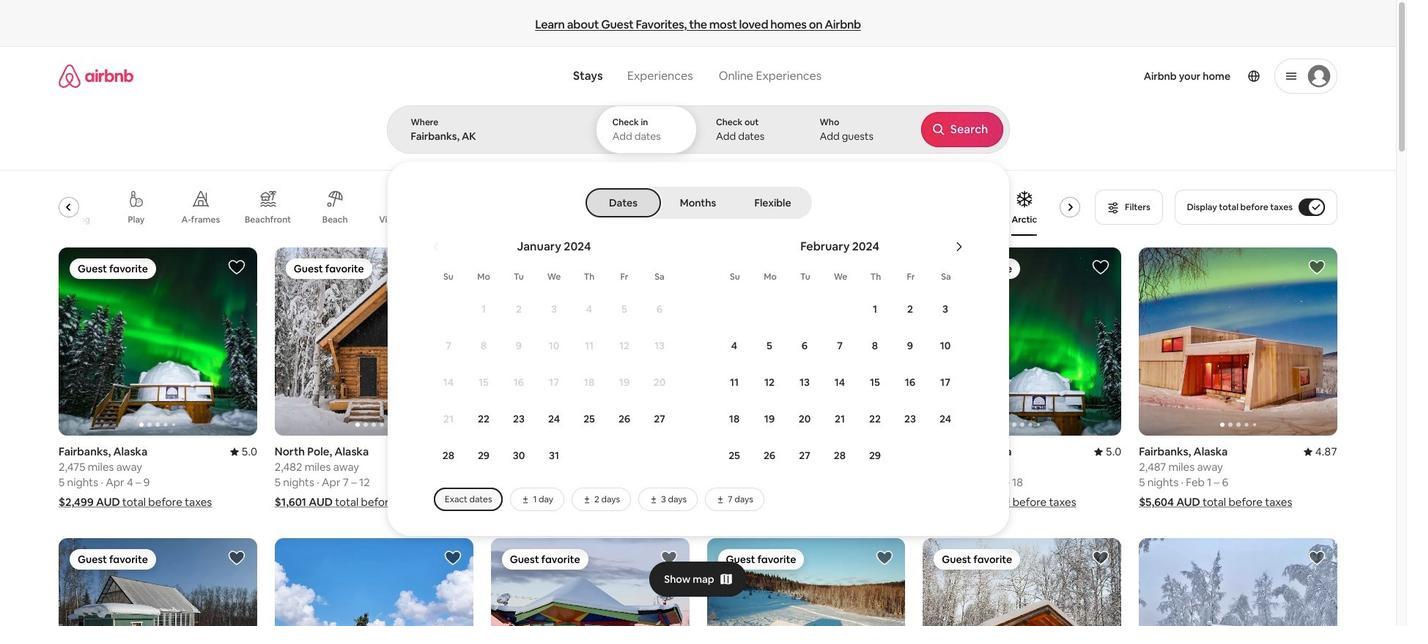 Task type: vqa. For each thing, say whether or not it's contained in the screenshot.
PERSON inside the From $25 / person Show all prices
no



Task type: describe. For each thing, give the bounding box(es) containing it.
0 horizontal spatial add to wishlist: north pole, alaska image
[[444, 259, 462, 276]]

5.0 out of 5 average rating image
[[878, 445, 905, 459]]

Search destinations search field
[[411, 130, 571, 143]]

4.87 out of 5 average rating image
[[1304, 445, 1338, 459]]

2 horizontal spatial add to wishlist: fairbanks, alaska image
[[1308, 259, 1326, 276]]

what can we help you find? tab list
[[561, 60, 706, 92]]

1 horizontal spatial add to wishlist: fairbanks, alaska image
[[1092, 259, 1110, 276]]

add to wishlist: nabesna, alaska image
[[444, 550, 462, 568]]



Task type: locate. For each thing, give the bounding box(es) containing it.
calendar application
[[405, 224, 1407, 512]]

add to wishlist: north pole, alaska image
[[444, 259, 462, 276], [660, 550, 678, 568]]

1 horizontal spatial 5.0 out of 5 average rating image
[[1094, 445, 1122, 459]]

0 horizontal spatial add to wishlist: fairbanks, alaska image
[[228, 550, 245, 568]]

profile element
[[845, 47, 1338, 106]]

group
[[51, 179, 1086, 236], [59, 248, 257, 436], [275, 248, 473, 436], [491, 248, 689, 436], [707, 248, 905, 436], [923, 248, 1320, 436], [1139, 248, 1407, 436], [59, 539, 257, 627], [275, 539, 473, 627], [491, 539, 689, 627], [707, 539, 905, 627], [923, 539, 1122, 627], [1139, 539, 1338, 627]]

tab list
[[587, 187, 809, 219]]

4.96 out of 5 average rating image
[[439, 445, 473, 459]]

add to wishlist: fairbanks, alaska image
[[1092, 259, 1110, 276], [1308, 259, 1326, 276], [228, 550, 245, 568]]

0 vertical spatial add to wishlist: north pole, alaska image
[[444, 259, 462, 276]]

None search field
[[387, 47, 1407, 537]]

tab panel
[[387, 106, 1407, 537]]

0 horizontal spatial 5.0 out of 5 average rating image
[[230, 445, 257, 459]]

1 vertical spatial add to wishlist: north pole, alaska image
[[660, 550, 678, 568]]

add to wishlist: fairbanks, alaska image
[[228, 259, 245, 276], [660, 259, 678, 276], [876, 259, 894, 276], [876, 550, 894, 568], [1092, 550, 1110, 568], [1308, 550, 1326, 568]]

1 horizontal spatial add to wishlist: north pole, alaska image
[[660, 550, 678, 568]]

1 5.0 out of 5 average rating image from the left
[[230, 445, 257, 459]]

5.0 out of 5 average rating image
[[230, 445, 257, 459], [1094, 445, 1122, 459]]

2 5.0 out of 5 average rating image from the left
[[1094, 445, 1122, 459]]



